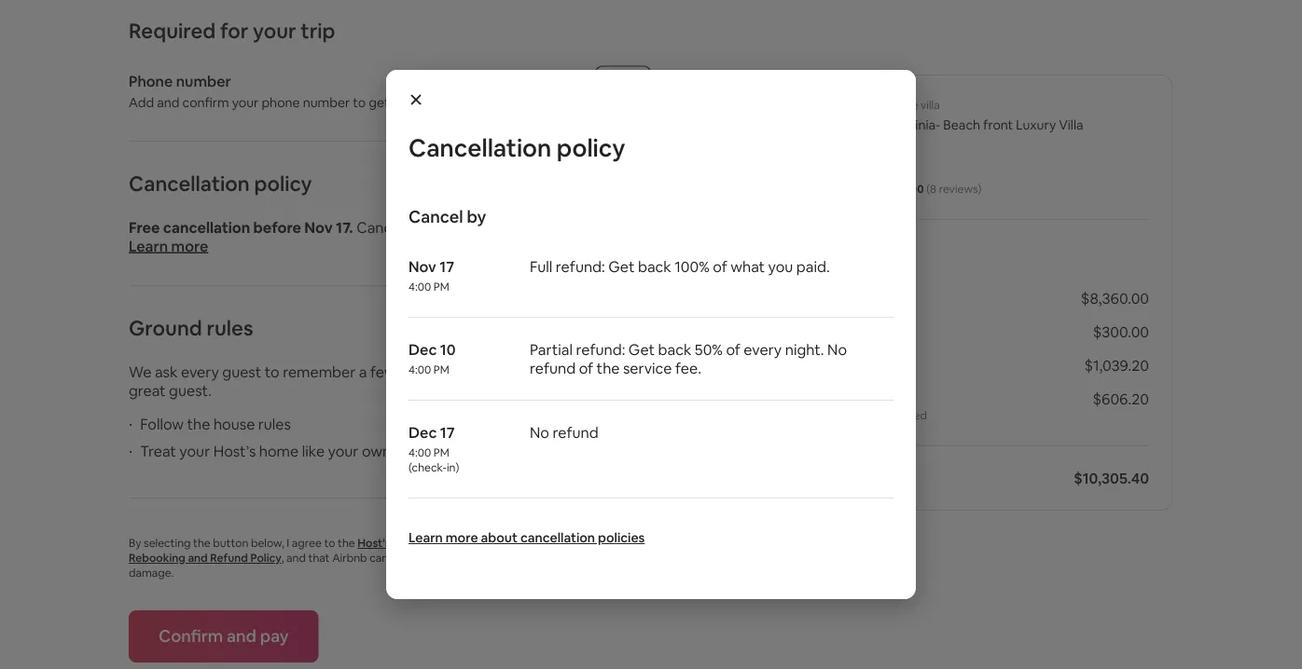 Task type: describe. For each thing, give the bounding box(es) containing it.
to inside phone number add and confirm your phone number to get trip updates.
[[353, 94, 366, 111]]

if i'm responsible for damage.
[[129, 551, 646, 581]]

like
[[302, 442, 325, 461]]

17 for dec
[[440, 423, 455, 442]]

sardinia-
[[889, 117, 941, 133]]

$300.00
[[1093, 322, 1149, 341]]

refund: for full
[[556, 257, 605, 276]]

nov 17 4:00 pm
[[409, 257, 454, 294]]

price details
[[762, 241, 879, 268]]

dec for 17
[[409, 423, 437, 442]]

makes
[[575, 362, 620, 382]]

for inside free cancellation before nov 17. cancel before dec 10 for a partial refund. learn more
[[506, 218, 526, 237]]

back for 50%
[[658, 340, 692, 359]]

i
[[287, 536, 289, 551]]

17 for nov
[[440, 257, 454, 276]]

phone
[[262, 94, 300, 111]]

required for your trip
[[129, 18, 335, 44]]

refund.
[[588, 218, 637, 237]]

damage.
[[129, 566, 174, 581]]

simple
[[400, 362, 444, 382]]

refund
[[210, 551, 248, 566]]

1 horizontal spatial ,
[[457, 536, 459, 551]]

4:00 for nov 17
[[409, 280, 431, 294]]

guests
[[550, 536, 586, 551]]

rules
[[429, 536, 457, 551]]

villa
[[1059, 117, 1084, 133]]

full
[[530, 257, 553, 276]]

airbnb
[[332, 551, 367, 566]]

100%
[[675, 257, 710, 276]]

airbnb's rebooking and refund policy
[[129, 536, 634, 566]]

0 horizontal spatial cancellation
[[129, 170, 250, 197]]

phone
[[129, 71, 173, 91]]

phone number add and confirm your phone number to get trip updates.
[[129, 71, 469, 111]]

service
[[623, 359, 672, 378]]

you
[[768, 257, 793, 276]]

by
[[129, 536, 141, 551]]

travel
[[762, 390, 803, 409]]

button
[[213, 536, 248, 551]]

0 horizontal spatial number
[[176, 71, 231, 91]]

of for 50%
[[726, 340, 741, 359]]

for right required
[[220, 18, 249, 44]]

more inside cancellation policy dialog
[[446, 530, 478, 547]]

included
[[883, 409, 927, 423]]

services
[[819, 409, 861, 423]]

2 vertical spatial rules
[[504, 536, 530, 551]]

partial
[[530, 340, 573, 359]]

(check-
[[409, 461, 447, 475]]

few
[[370, 362, 396, 382]]

free
[[129, 218, 160, 237]]

back for 100%
[[638, 257, 672, 276]]

partial refund: get back 50% of every night. no refund of the service fee.
[[530, 340, 847, 378]]

dec 10 4:00 pm
[[409, 340, 456, 377]]

1 horizontal spatial ground
[[462, 536, 502, 551]]

and down i in the bottom of the page
[[287, 551, 306, 566]]

cancel by
[[409, 206, 486, 228]]

0 horizontal spatial policy
[[254, 170, 312, 197]]

of right the partial
[[579, 359, 594, 378]]

1 before from the left
[[253, 218, 301, 237]]

$1,039.20
[[1085, 356, 1149, 375]]

fee
[[864, 409, 881, 423]]

cancel inside free cancellation before nov 17. cancel before dec 10 for a partial refund. learn more
[[357, 218, 404, 237]]

learn more about cancellation policies link
[[409, 530, 645, 547]]

selecting
[[144, 536, 191, 551]]

1 vertical spatial cancellation policy
[[129, 170, 312, 197]]

if
[[542, 551, 549, 566]]

cancellation policy inside dialog
[[409, 132, 625, 164]]

your up phone number add and confirm your phone number to get trip updates.
[[253, 18, 296, 44]]

your inside phone number add and confirm your phone number to get trip updates.
[[232, 94, 259, 111]]

no inside "partial refund: get back 50% of every night. no refund of the service fee."
[[828, 340, 847, 359]]

learn inside free cancellation before nov 17. cancel before dec 10 for a partial refund. learn more
[[129, 237, 168, 256]]

nov inside nov 17 4:00 pm
[[409, 257, 436, 276]]

in)
[[447, 461, 459, 475]]

and left pay
[[227, 626, 257, 648]]

add
[[129, 94, 154, 111]]

taxes button
[[762, 356, 800, 375]]

1 vertical spatial no
[[530, 423, 549, 442]]

follow
[[140, 415, 184, 434]]

no refund
[[530, 423, 599, 442]]

house
[[214, 415, 255, 434]]

cancellation policy dialog
[[386, 70, 916, 600]]

5.00 ( 8 reviews )
[[902, 182, 982, 196]]

$10,305.40
[[1074, 469, 1149, 488]]

and inside phone number add and confirm your phone number to get trip updates.
[[157, 94, 180, 111]]

below,
[[251, 536, 284, 551]]

house
[[393, 536, 426, 551]]

assistance services fee included
[[762, 409, 927, 423]]

taxes
[[762, 356, 800, 375]]

villa
[[921, 98, 940, 112]]

by selecting the button below, i agree to the host's house rules , ground rules for guests ,
[[129, 536, 591, 551]]

great
[[129, 381, 166, 400]]

1 vertical spatial refund
[[553, 423, 599, 442]]

cancel inside dialog
[[409, 206, 463, 228]]

airbnb's rebooking and refund policy button
[[129, 536, 634, 566]]

insurance
[[806, 390, 872, 409]]

learn more button
[[129, 237, 208, 256]]

nov inside free cancellation before nov 17. cancel before dec 10 for a partial refund. learn more
[[304, 218, 333, 237]]

to inside we ask every guest to remember a few simple things about what makes a great guest.
[[265, 362, 280, 382]]

0 vertical spatial ground
[[129, 315, 202, 341]]

cancellation inside dialog
[[409, 132, 552, 164]]

confirm and pay button
[[129, 611, 319, 663]]

1 vertical spatial number
[[303, 94, 350, 111]]

treat
[[140, 442, 176, 461]]

2 horizontal spatial a
[[623, 362, 631, 382]]

your right like
[[328, 442, 359, 461]]

10 inside dec 10 4:00 pm
[[440, 340, 456, 359]]

policies
[[598, 530, 645, 547]]

luxury
[[1016, 117, 1056, 133]]

trip inside phone number add and confirm your phone number to get trip updates.
[[393, 94, 414, 111]]

the inside follow the house rules treat your host's home like your own
[[187, 415, 210, 434]]

your right treat
[[179, 442, 210, 461]]

for inside if i'm responsible for damage.
[[631, 551, 646, 566]]

for up if at the left of the page
[[532, 536, 548, 551]]

details
[[814, 241, 879, 268]]

10 inside free cancellation before nov 17. cancel before dec 10 for a partial refund. learn more
[[488, 218, 503, 237]]

own
[[362, 442, 391, 461]]

assistance
[[762, 409, 817, 423]]

host's
[[213, 442, 256, 461]]

host's house rules button
[[358, 536, 457, 551]]

follow the house rules treat your host's home like your own
[[140, 415, 391, 461]]

about inside we ask every guest to remember a few simple things about what makes a great guest.
[[493, 362, 534, 382]]



Task type: locate. For each thing, give the bounding box(es) containing it.
10 right by
[[488, 218, 503, 237]]

no down the partial
[[530, 423, 549, 442]]

8
[[930, 182, 937, 196]]

more inside free cancellation before nov 17. cancel before dec 10 for a partial refund. learn more
[[171, 237, 208, 256]]

of right '100%'
[[713, 257, 728, 276]]

the down guest.
[[187, 415, 210, 434]]

1 vertical spatial rules
[[258, 415, 291, 434]]

rules inside follow the house rules treat your host's home like your own
[[258, 415, 291, 434]]

required
[[129, 18, 216, 44]]

0 vertical spatial nov
[[304, 218, 333, 237]]

updates.
[[417, 94, 469, 111]]

paid.
[[797, 257, 830, 276]]

1 vertical spatial dec
[[409, 340, 437, 359]]

0 vertical spatial what
[[731, 257, 765, 276]]

$606.20
[[1093, 390, 1149, 409]]

4:00 right few
[[409, 363, 431, 377]]

nov left 17.
[[304, 218, 333, 237]]

cancellation right free
[[163, 218, 250, 237]]

0 horizontal spatial to
[[265, 362, 280, 382]]

that
[[308, 551, 330, 566]]

4:00 for dec 10
[[409, 363, 431, 377]]

and left refund
[[188, 551, 208, 566]]

1 17 from the top
[[440, 257, 454, 276]]

0 vertical spatial back
[[638, 257, 672, 276]]

partial
[[541, 218, 585, 237]]

1 horizontal spatial rules
[[258, 415, 291, 434]]

cancellation down updates.
[[409, 132, 552, 164]]

remember
[[283, 362, 356, 382]]

2 4:00 from the top
[[409, 363, 431, 377]]

1 horizontal spatial a
[[529, 218, 538, 237]]

$8,360.00
[[1081, 289, 1149, 308]]

0 horizontal spatial ground
[[129, 315, 202, 341]]

pm up 'in)'
[[434, 446, 449, 460]]

0 horizontal spatial before
[[253, 218, 301, 237]]

2 before from the left
[[407, 218, 453, 237]]

50%
[[695, 340, 723, 359]]

and right add
[[157, 94, 180, 111]]

17 down cancel by
[[440, 257, 454, 276]]

, right house
[[457, 536, 459, 551]]

cancel right 17.
[[357, 218, 404, 237]]

0 horizontal spatial cancel
[[357, 218, 404, 237]]

things
[[448, 362, 490, 382]]

0 horizontal spatial rules
[[207, 315, 253, 341]]

2 vertical spatial 4:00
[[409, 446, 431, 460]]

pm down cancel by
[[434, 280, 449, 294]]

)
[[978, 182, 982, 196]]

agree
[[292, 536, 322, 551]]

refund down makes
[[553, 423, 599, 442]]

10 up the things
[[440, 340, 456, 359]]

1 vertical spatial ground
[[462, 536, 502, 551]]

a right makes
[[623, 362, 631, 382]]

17
[[440, 257, 454, 276], [440, 423, 455, 442]]

ground right rules
[[462, 536, 502, 551]]

dec 17 4:00 pm (check-in)
[[409, 423, 459, 475]]

0 horizontal spatial no
[[530, 423, 549, 442]]

to up , and that airbnb can
[[324, 536, 335, 551]]

0 vertical spatial dec
[[457, 218, 485, 237]]

trip right get on the top left of the page
[[393, 94, 414, 111]]

of right 50% on the right bottom
[[726, 340, 741, 359]]

airbnb's
[[591, 536, 634, 551]]

number
[[176, 71, 231, 91], [303, 94, 350, 111]]

1 vertical spatial every
[[181, 362, 219, 382]]

3 pm from the top
[[434, 446, 449, 460]]

confirm
[[159, 626, 223, 648]]

refund
[[530, 359, 576, 378], [553, 423, 599, 442]]

free cancellation before nov 17. cancel before dec 10 for a partial refund. learn more
[[129, 218, 637, 256]]

1 vertical spatial cancellation
[[129, 170, 250, 197]]

back left '100%'
[[638, 257, 672, 276]]

4:00 up (check-
[[409, 446, 431, 460]]

1 horizontal spatial cancellation policy
[[409, 132, 625, 164]]

2 vertical spatial dec
[[409, 423, 437, 442]]

can
[[370, 551, 388, 566]]

4:00 down free cancellation before nov 17. cancel before dec 10 for a partial refund. learn more
[[409, 280, 431, 294]]

1 vertical spatial get
[[629, 340, 655, 359]]

more
[[171, 237, 208, 256], [446, 530, 478, 547]]

guest
[[222, 362, 261, 382]]

1 horizontal spatial every
[[744, 340, 782, 359]]

2 horizontal spatial ,
[[586, 536, 588, 551]]

get inside "partial refund: get back 50% of every night. no refund of the service fee."
[[629, 340, 655, 359]]

no right night.
[[828, 340, 847, 359]]

responsible
[[569, 551, 629, 566]]

0 horizontal spatial what
[[538, 362, 572, 382]]

0 vertical spatial refund
[[530, 359, 576, 378]]

0 vertical spatial 17
[[440, 257, 454, 276]]

travel insurance button
[[762, 390, 872, 409]]

number up confirm
[[176, 71, 231, 91]]

night.
[[785, 340, 824, 359]]

we
[[129, 362, 152, 382]]

before left 17.
[[253, 218, 301, 237]]

what inside we ask every guest to remember a few simple things about what makes a great guest.
[[538, 362, 572, 382]]

every inside "partial refund: get back 50% of every night. no refund of the service fee."
[[744, 340, 782, 359]]

0 vertical spatial cancellation
[[409, 132, 552, 164]]

2 pm from the top
[[434, 363, 449, 377]]

refund: right full in the top left of the page
[[556, 257, 605, 276]]

a left partial
[[529, 218, 538, 237]]

back
[[638, 257, 672, 276], [658, 340, 692, 359]]

1 horizontal spatial no
[[828, 340, 847, 359]]

the left button
[[193, 536, 211, 551]]

for right by
[[506, 218, 526, 237]]

back inside "partial refund: get back 50% of every night. no refund of the service fee."
[[658, 340, 692, 359]]

2 17 from the top
[[440, 423, 455, 442]]

for down policies
[[631, 551, 646, 566]]

about inside cancellation policy dialog
[[481, 530, 518, 547]]

ground up ask
[[129, 315, 202, 341]]

i'm
[[552, 551, 567, 566]]

1 horizontal spatial learn
[[409, 530, 443, 547]]

price
[[762, 241, 810, 268]]

0 vertical spatial 4:00
[[409, 280, 431, 294]]

1 vertical spatial to
[[265, 362, 280, 382]]

cancel
[[409, 206, 463, 228], [357, 218, 404, 237]]

cancellation policy
[[409, 132, 625, 164], [129, 170, 312, 197]]

4:00 inside dec 17 4:00 pm (check-in)
[[409, 446, 431, 460]]

no
[[828, 340, 847, 359], [530, 423, 549, 442]]

rebooking
[[129, 551, 186, 566]]

reviews
[[939, 182, 978, 196]]

get for 50%
[[629, 340, 655, 359]]

0 horizontal spatial cancellation policy
[[129, 170, 312, 197]]

2 horizontal spatial rules
[[504, 536, 530, 551]]

0 horizontal spatial more
[[171, 237, 208, 256]]

1 vertical spatial what
[[538, 362, 572, 382]]

get left fee.
[[629, 340, 655, 359]]

0 vertical spatial cancellation policy
[[409, 132, 625, 164]]

1 horizontal spatial cancellation
[[521, 530, 595, 547]]

every left night.
[[744, 340, 782, 359]]

1 vertical spatial trip
[[393, 94, 414, 111]]

what inside cancellation policy dialog
[[731, 257, 765, 276]]

pm inside nov 17 4:00 pm
[[434, 280, 449, 294]]

0 horizontal spatial a
[[359, 362, 367, 382]]

get
[[609, 257, 635, 276], [629, 340, 655, 359]]

to right guest
[[265, 362, 280, 382]]

1 horizontal spatial 10
[[488, 218, 503, 237]]

1 horizontal spatial policy
[[557, 132, 625, 164]]

1 horizontal spatial to
[[324, 536, 335, 551]]

0 vertical spatial 10
[[488, 218, 503, 237]]

refund inside "partial refund: get back 50% of every night. no refund of the service fee."
[[530, 359, 576, 378]]

1 vertical spatial nov
[[409, 257, 436, 276]]

cancellation inside free cancellation before nov 17. cancel before dec 10 for a partial refund. learn more
[[163, 218, 250, 237]]

0 vertical spatial no
[[828, 340, 847, 359]]

2 vertical spatial pm
[[434, 446, 449, 460]]

,
[[457, 536, 459, 551], [586, 536, 588, 551], [281, 551, 284, 566]]

confirm and pay
[[159, 626, 289, 648]]

cancellation inside dialog
[[521, 530, 595, 547]]

1 4:00 from the top
[[409, 280, 431, 294]]

every
[[744, 340, 782, 359], [181, 362, 219, 382]]

1 horizontal spatial cancellation
[[409, 132, 552, 164]]

1 horizontal spatial trip
[[393, 94, 414, 111]]

and inside airbnb's rebooking and refund policy
[[188, 551, 208, 566]]

policy
[[250, 551, 281, 566]]

1 horizontal spatial number
[[303, 94, 350, 111]]

1 vertical spatial cancellation
[[521, 530, 595, 547]]

every inside we ask every guest to remember a few simple things about what makes a great guest.
[[181, 362, 219, 382]]

get for 100%
[[609, 257, 635, 276]]

nov
[[304, 218, 333, 237], [409, 257, 436, 276]]

policy inside cancellation policy dialog
[[557, 132, 625, 164]]

fee.
[[675, 359, 702, 378]]

2 vertical spatial to
[[324, 536, 335, 551]]

pm
[[434, 280, 449, 294], [434, 363, 449, 377], [434, 446, 449, 460]]

more right house
[[446, 530, 478, 547]]

1 vertical spatial about
[[481, 530, 518, 547]]

1 pm from the top
[[434, 280, 449, 294]]

4:00 inside nov 17 4:00 pm
[[409, 280, 431, 294]]

for
[[220, 18, 249, 44], [506, 218, 526, 237], [532, 536, 548, 551], [631, 551, 646, 566]]

refund up no refund
[[530, 359, 576, 378]]

0 vertical spatial learn
[[129, 237, 168, 256]]

refund:
[[556, 257, 605, 276], [576, 340, 625, 359]]

refund: inside "partial refund: get back 50% of every night. no refund of the service fee."
[[576, 340, 625, 359]]

cancellation up free
[[129, 170, 250, 197]]

back left 50% on the right bottom
[[658, 340, 692, 359]]

1 vertical spatial 17
[[440, 423, 455, 442]]

to left get on the top left of the page
[[353, 94, 366, 111]]

0 vertical spatial policy
[[557, 132, 625, 164]]

cancellation
[[163, 218, 250, 237], [521, 530, 595, 547]]

learn inside cancellation policy dialog
[[409, 530, 443, 547]]

entire
[[889, 98, 918, 112]]

get
[[369, 94, 390, 111]]

home
[[259, 442, 299, 461]]

number right phone at the top left of page
[[303, 94, 350, 111]]

ground rules for guests link
[[462, 536, 586, 551]]

a inside free cancellation before nov 17. cancel before dec 10 for a partial refund. learn more
[[529, 218, 538, 237]]

1 horizontal spatial what
[[731, 257, 765, 276]]

17 inside dec 17 4:00 pm (check-in)
[[440, 423, 455, 442]]

0 horizontal spatial ,
[[281, 551, 284, 566]]

1 horizontal spatial cancel
[[409, 206, 463, 228]]

0 vertical spatial every
[[744, 340, 782, 359]]

host's
[[358, 536, 391, 551]]

a left few
[[359, 362, 367, 382]]

rules
[[207, 315, 253, 341], [258, 415, 291, 434], [504, 536, 530, 551]]

about
[[493, 362, 534, 382], [481, 530, 518, 547]]

pm inside dec 10 4:00 pm
[[434, 363, 449, 377]]

pm inside dec 17 4:00 pm (check-in)
[[434, 446, 449, 460]]

your left phone at the top left of page
[[232, 94, 259, 111]]

about right rules
[[481, 530, 518, 547]]

0 vertical spatial to
[[353, 94, 366, 111]]

the inside "partial refund: get back 50% of every night. no refund of the service fee."
[[597, 359, 620, 378]]

guest.
[[169, 381, 212, 400]]

before left by
[[407, 218, 453, 237]]

1 vertical spatial learn
[[409, 530, 443, 547]]

0 horizontal spatial every
[[181, 362, 219, 382]]

1 horizontal spatial nov
[[409, 257, 436, 276]]

dec for 10
[[409, 340, 437, 359]]

the left service
[[597, 359, 620, 378]]

3 4:00 from the top
[[409, 446, 431, 460]]

1 vertical spatial more
[[446, 530, 478, 547]]

travel insurance
[[762, 390, 872, 409]]

the up airbnb
[[338, 536, 355, 551]]

0 vertical spatial cancellation
[[163, 218, 250, 237]]

every right ask
[[181, 362, 219, 382]]

0 vertical spatial more
[[171, 237, 208, 256]]

entire villa sardinia- beach front luxury villa
[[889, 98, 1084, 133]]

0 vertical spatial trip
[[301, 18, 335, 44]]

1 vertical spatial back
[[658, 340, 692, 359]]

cancellation policy up 'learn more' 'button'
[[129, 170, 312, 197]]

get down refund.
[[609, 257, 635, 276]]

10
[[488, 218, 503, 237], [440, 340, 456, 359]]

0 vertical spatial number
[[176, 71, 231, 91]]

dec inside dec 17 4:00 pm (check-in)
[[409, 423, 437, 442]]

by
[[467, 206, 486, 228]]

ground rules
[[129, 315, 253, 341]]

5.00
[[902, 182, 924, 196]]

pm for dec 10
[[434, 363, 449, 377]]

policy down phone at the top left of page
[[254, 170, 312, 197]]

what left the 'you'
[[731, 257, 765, 276]]

dec inside free cancellation before nov 17. cancel before dec 10 for a partial refund. learn more
[[457, 218, 485, 237]]

0 horizontal spatial cancellation
[[163, 218, 250, 237]]

0 horizontal spatial nov
[[304, 218, 333, 237]]

pm right few
[[434, 363, 449, 377]]

pay
[[260, 626, 289, 648]]

0 horizontal spatial learn
[[129, 237, 168, 256]]

1 vertical spatial policy
[[254, 170, 312, 197]]

nov down free cancellation before nov 17. cancel before dec 10 for a partial refund. learn more
[[409, 257, 436, 276]]

17 up 'in)'
[[440, 423, 455, 442]]

1 vertical spatial 10
[[440, 340, 456, 359]]

0 vertical spatial about
[[493, 362, 534, 382]]

refund: for partial
[[576, 340, 625, 359]]

trip up phone number add and confirm your phone number to get trip updates.
[[301, 18, 335, 44]]

1 horizontal spatial before
[[407, 218, 453, 237]]

what down the partial
[[538, 362, 572, 382]]

1 vertical spatial 4:00
[[409, 363, 431, 377]]

about down the partial
[[493, 362, 534, 382]]

trip
[[301, 18, 335, 44], [393, 94, 414, 111]]

17 inside nov 17 4:00 pm
[[440, 257, 454, 276]]

0 vertical spatial pm
[[434, 280, 449, 294]]

, down below,
[[281, 551, 284, 566]]

confirm
[[182, 94, 229, 111]]

(
[[927, 182, 930, 196]]

4:00 inside dec 10 4:00 pm
[[409, 363, 431, 377]]

1 vertical spatial pm
[[434, 363, 449, 377]]

1 horizontal spatial more
[[446, 530, 478, 547]]

learn more about cancellation policies
[[409, 530, 645, 547]]

, up responsible
[[586, 536, 588, 551]]

0 vertical spatial rules
[[207, 315, 253, 341]]

0 vertical spatial refund:
[[556, 257, 605, 276]]

more right free
[[171, 237, 208, 256]]

policy up refund.
[[557, 132, 625, 164]]

before
[[253, 218, 301, 237], [407, 218, 453, 237]]

cancel left by
[[409, 206, 463, 228]]

refund: up makes
[[576, 340, 625, 359]]

beach
[[944, 117, 981, 133]]

2 horizontal spatial to
[[353, 94, 366, 111]]

0 vertical spatial get
[[609, 257, 635, 276]]

0 horizontal spatial trip
[[301, 18, 335, 44]]

cancellation
[[409, 132, 552, 164], [129, 170, 250, 197]]

dec inside dec 10 4:00 pm
[[409, 340, 437, 359]]

cancellation policy up by
[[409, 132, 625, 164]]

what
[[731, 257, 765, 276], [538, 362, 572, 382]]

cancellation up 'i'm'
[[521, 530, 595, 547]]

pm for nov 17
[[434, 280, 449, 294]]

of for 100%
[[713, 257, 728, 276]]

0 horizontal spatial 10
[[440, 340, 456, 359]]

1 vertical spatial refund:
[[576, 340, 625, 359]]



Task type: vqa. For each thing, say whether or not it's contained in the screenshot.
Menu
no



